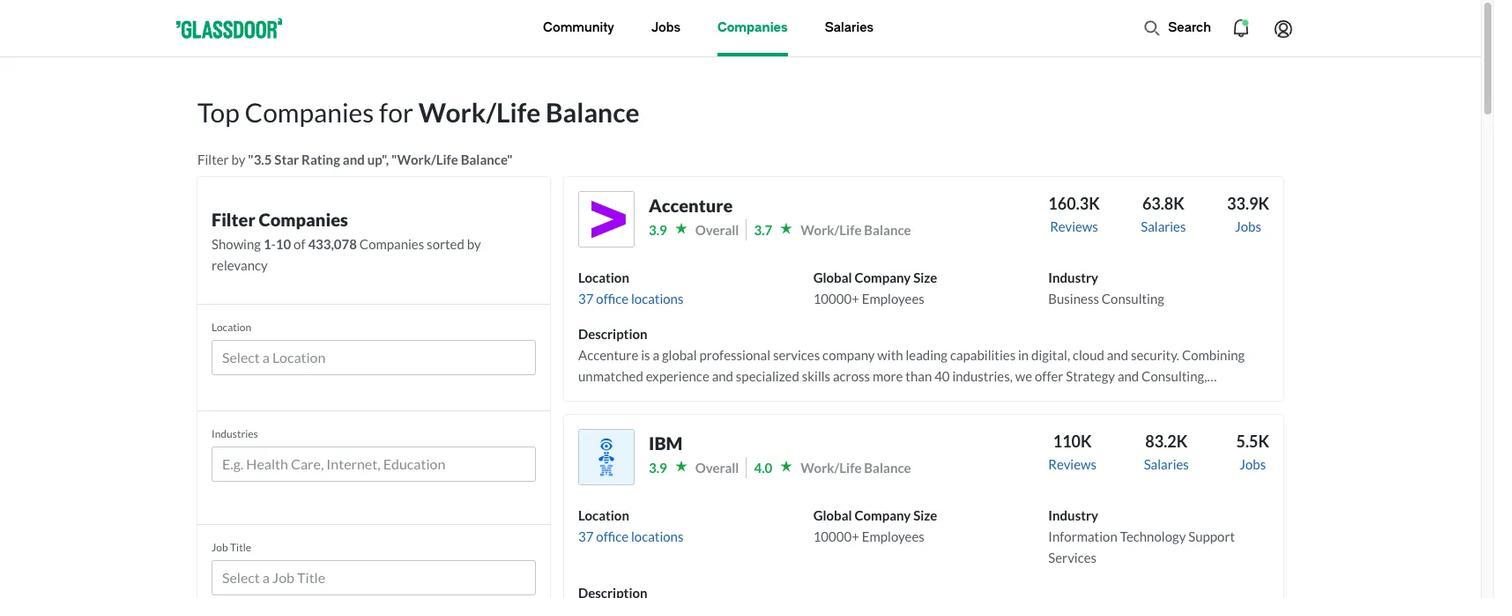Task type: vqa. For each thing, say whether or not it's contained in the screenshot.
40m LINK
no



Task type: describe. For each thing, give the bounding box(es) containing it.
0 vertical spatial balance
[[546, 96, 639, 128]]

reviews for ibm
[[1048, 457, 1097, 472]]

0 vertical spatial jobs
[[651, 20, 680, 35]]

industry for accenture
[[1048, 270, 1098, 286]]

160.3k
[[1048, 194, 1100, 213]]

5.5k
[[1236, 432, 1269, 451]]

0 vertical spatial work/life
[[418, 96, 541, 128]]

4.0
[[754, 460, 772, 476]]

job title
[[212, 541, 251, 554]]

160.3k reviews
[[1048, 194, 1100, 234]]

3.9 for ibm
[[649, 460, 667, 476]]

global for ibm
[[813, 508, 852, 524]]

industries
[[212, 428, 258, 441]]

1 vertical spatial location
[[212, 321, 251, 334]]

salaries for ibm
[[1144, 457, 1189, 472]]

location 37 office locations for ibm
[[578, 508, 683, 545]]

overall for accenture
[[695, 222, 739, 238]]

top
[[197, 96, 240, 128]]

balance"
[[461, 152, 513, 167]]

work/life for ibm
[[801, 460, 862, 476]]

rating
[[302, 152, 340, 167]]

for
[[379, 96, 413, 128]]

industry for ibm
[[1048, 508, 1098, 524]]

83.2k
[[1145, 432, 1188, 451]]

10000+ for ibm
[[813, 529, 859, 545]]

of
[[294, 236, 305, 252]]

110k reviews
[[1048, 432, 1097, 472]]

office for accenture
[[596, 291, 629, 307]]

top companies for work/life balance
[[197, 96, 639, 128]]

companies up rating
[[245, 96, 374, 128]]

global company size 10000+ employees for ibm
[[813, 508, 937, 545]]

work/life for accenture
[[801, 222, 862, 238]]

company for ibm
[[855, 508, 911, 524]]

3.7
[[754, 222, 772, 238]]

10000+ for accenture
[[813, 291, 859, 307]]

Job Title field
[[222, 568, 525, 589]]

3.9 for accenture
[[649, 222, 667, 238]]

balance for ibm
[[864, 460, 911, 476]]

community link
[[543, 0, 614, 56]]

consulting
[[1102, 291, 1164, 307]]

jobs link
[[651, 0, 680, 56]]

relevancy
[[212, 257, 268, 273]]

salaries link
[[825, 0, 874, 56]]

up",
[[367, 152, 389, 167]]

63.8k salaries
[[1141, 194, 1186, 234]]

37 office locations link for ibm
[[578, 529, 683, 545]]

business
[[1048, 291, 1099, 307]]

ibm image
[[578, 429, 635, 486]]

-
[[271, 236, 276, 252]]

jobs for ibm
[[1240, 457, 1266, 472]]

information
[[1048, 529, 1117, 545]]

work/life balance for accenture
[[801, 222, 911, 238]]

industry business consulting
[[1048, 270, 1164, 307]]

filter for filter companies
[[212, 209, 255, 230]]

global company size 10000+ employees for accenture
[[813, 270, 937, 307]]

showing 1 - 10 of 433,078
[[212, 236, 357, 252]]

location 37 office locations for accenture
[[578, 270, 683, 307]]

reviews for accenture
[[1050, 219, 1098, 234]]

community
[[543, 20, 614, 35]]

33.9k jobs
[[1227, 194, 1269, 234]]

filter by "3.5 star rating and up", "work/life balance"
[[197, 152, 513, 167]]



Task type: locate. For each thing, give the bounding box(es) containing it.
1 work/life balance from the top
[[801, 222, 911, 238]]

jobs down 5.5k
[[1240, 457, 1266, 472]]

1 10000+ from the top
[[813, 291, 859, 307]]

industry inside industry information technology support services
[[1048, 508, 1098, 524]]

accenture
[[649, 195, 733, 216]]

work/life balance for ibm
[[801, 460, 911, 476]]

salaries
[[825, 20, 874, 35], [1141, 219, 1186, 234], [1144, 457, 1189, 472]]

work/life right 3.7
[[801, 222, 862, 238]]

and
[[343, 152, 365, 167]]

0 vertical spatial 10000+
[[813, 291, 859, 307]]

companies left "sorted"
[[360, 236, 424, 252]]

global
[[813, 270, 852, 286], [813, 508, 852, 524]]

companies right the jobs link
[[717, 20, 788, 35]]

showing
[[212, 236, 261, 252]]

1 vertical spatial global company size 10000+ employees
[[813, 508, 937, 545]]

1 global company size 10000+ employees from the top
[[813, 270, 937, 307]]

industry inside industry business consulting
[[1048, 270, 1098, 286]]

0 vertical spatial by
[[231, 152, 245, 167]]

size
[[913, 270, 937, 286], [913, 508, 937, 524]]

2 vertical spatial balance
[[864, 460, 911, 476]]

2 size from the top
[[913, 508, 937, 524]]

0 vertical spatial company
[[855, 270, 911, 286]]

reviews
[[1050, 219, 1098, 234], [1048, 457, 1097, 472]]

1 company from the top
[[855, 270, 911, 286]]

by
[[231, 152, 245, 167], [467, 236, 481, 252]]

2 employees from the top
[[862, 529, 924, 545]]

1 overall from the top
[[695, 222, 739, 238]]

1 vertical spatial size
[[913, 508, 937, 524]]

none field for location
[[212, 340, 536, 383]]

overall left '4.0'
[[695, 460, 739, 476]]

3.9 down ibm
[[649, 460, 667, 476]]

"work/life
[[391, 152, 458, 167]]

0 vertical spatial locations
[[631, 291, 683, 307]]

location 37 office locations
[[578, 270, 683, 307], [578, 508, 683, 545]]

2 industry from the top
[[1048, 508, 1098, 524]]

none field for job title
[[212, 561, 536, 599]]

employees for ibm
[[862, 529, 924, 545]]

industry information technology support services
[[1048, 508, 1235, 566]]

title
[[230, 541, 251, 554]]

37 office locations link down the ibm image
[[578, 529, 683, 545]]

filter
[[197, 152, 229, 167], [212, 209, 255, 230]]

3.9
[[649, 222, 667, 238], [649, 460, 667, 476]]

1
[[263, 236, 271, 252]]

jobs left companies "link" at top
[[651, 20, 680, 35]]

jobs
[[651, 20, 680, 35], [1235, 219, 1261, 234], [1240, 457, 1266, 472]]

37 office locations link up description
[[578, 291, 683, 307]]

0 vertical spatial office
[[596, 291, 629, 307]]

by right "sorted"
[[467, 236, 481, 252]]

1 vertical spatial industry
[[1048, 508, 1098, 524]]

None field
[[212, 340, 536, 383], [212, 447, 536, 489], [212, 561, 536, 599]]

37 office locations link for accenture
[[578, 291, 683, 307]]

0 vertical spatial global
[[813, 270, 852, 286]]

2 37 from the top
[[578, 529, 594, 545]]

1 3.9 from the top
[[649, 222, 667, 238]]

location
[[578, 270, 629, 286], [212, 321, 251, 334], [578, 508, 629, 524]]

1 vertical spatial overall
[[695, 460, 739, 476]]

company
[[855, 270, 911, 286], [855, 508, 911, 524]]

sorted
[[427, 236, 464, 252]]

jobs inside 33.9k jobs
[[1235, 219, 1261, 234]]

1 vertical spatial reviews
[[1048, 457, 1097, 472]]

balance
[[546, 96, 639, 128], [864, 222, 911, 238], [864, 460, 911, 476]]

jobs for accenture
[[1235, 219, 1261, 234]]

63.8k
[[1142, 194, 1185, 213]]

1 vertical spatial filter
[[212, 209, 255, 230]]

1 vertical spatial 37
[[578, 529, 594, 545]]

jobs inside 5.5k jobs
[[1240, 457, 1266, 472]]

1 vertical spatial employees
[[862, 529, 924, 545]]

industry up information
[[1048, 508, 1098, 524]]

Location field
[[222, 347, 525, 368]]

location for accenture
[[578, 270, 629, 286]]

1 employees from the top
[[862, 291, 924, 307]]

industry up business
[[1048, 270, 1098, 286]]

2 office from the top
[[596, 529, 629, 545]]

by left ""3.5"
[[231, 152, 245, 167]]

0 vertical spatial 3.9
[[649, 222, 667, 238]]

33.9k
[[1227, 194, 1269, 213]]

0 vertical spatial work/life balance
[[801, 222, 911, 238]]

1 global from the top
[[813, 270, 852, 286]]

location 37 office locations up description
[[578, 270, 683, 307]]

office up description
[[596, 291, 629, 307]]

ibm
[[649, 433, 683, 454]]

overall for ibm
[[695, 460, 739, 476]]

none field for industries
[[212, 447, 536, 489]]

1 vertical spatial 3.9
[[649, 460, 667, 476]]

0 vertical spatial reviews
[[1050, 219, 1098, 234]]

3 none field from the top
[[212, 561, 536, 599]]

size for ibm
[[913, 508, 937, 524]]

1 vertical spatial 10000+
[[813, 529, 859, 545]]

0 vertical spatial employees
[[862, 291, 924, 307]]

industry
[[1048, 270, 1098, 286], [1048, 508, 1098, 524]]

jobs down 33.9k
[[1235, 219, 1261, 234]]

none field industries
[[212, 447, 536, 489]]

office
[[596, 291, 629, 307], [596, 529, 629, 545]]

1 vertical spatial company
[[855, 508, 911, 524]]

technology
[[1120, 529, 1186, 545]]

office for ibm
[[596, 529, 629, 545]]

83.2k salaries
[[1144, 432, 1189, 472]]

"3.5
[[248, 152, 272, 167]]

companies link
[[717, 0, 788, 56]]

1 37 from the top
[[578, 291, 594, 307]]

1 vertical spatial none field
[[212, 447, 536, 489]]

location down relevancy
[[212, 321, 251, 334]]

2 10000+ from the top
[[813, 529, 859, 545]]

37 up description
[[578, 291, 594, 307]]

work/life right '4.0'
[[801, 460, 862, 476]]

5.5k jobs
[[1236, 432, 1269, 472]]

companies up the of
[[259, 209, 348, 230]]

size for accenture
[[913, 270, 937, 286]]

work/life
[[418, 96, 541, 128], [801, 222, 862, 238], [801, 460, 862, 476]]

companies inside companies sorted by relevancy
[[360, 236, 424, 252]]

2 37 office locations link from the top
[[578, 529, 683, 545]]

1 vertical spatial salaries
[[1141, 219, 1186, 234]]

0 vertical spatial global company size 10000+ employees
[[813, 270, 937, 307]]

2 vertical spatial none field
[[212, 561, 536, 599]]

2 locations from the top
[[631, 529, 683, 545]]

description
[[578, 326, 647, 342]]

employees
[[862, 291, 924, 307], [862, 529, 924, 545]]

2 global company size 10000+ employees from the top
[[813, 508, 937, 545]]

1 vertical spatial 37 office locations link
[[578, 529, 683, 545]]

2 3.9 from the top
[[649, 460, 667, 476]]

1 horizontal spatial by
[[467, 236, 481, 252]]

companies sorted by relevancy
[[212, 236, 481, 273]]

job
[[212, 541, 228, 554]]

overall down accenture
[[695, 222, 739, 238]]

search button
[[1135, 11, 1220, 46]]

reviews inside 160.3k reviews
[[1050, 219, 1098, 234]]

2 work/life balance from the top
[[801, 460, 911, 476]]

accenture image
[[578, 191, 635, 248]]

2 vertical spatial salaries
[[1144, 457, 1189, 472]]

none field the location
[[212, 340, 536, 383]]

work/life up the "balance""
[[418, 96, 541, 128]]

2 overall from the top
[[695, 460, 739, 476]]

location up description
[[578, 270, 629, 286]]

filter up showing
[[212, 209, 255, 230]]

overall
[[695, 222, 739, 238], [695, 460, 739, 476]]

support
[[1188, 529, 1235, 545]]

filter for filter by "3.5 star rating and up", "work/life balance"
[[197, 152, 229, 167]]

1 vertical spatial work/life balance
[[801, 460, 911, 476]]

1 office from the top
[[596, 291, 629, 307]]

location down the ibm image
[[578, 508, 629, 524]]

0 vertical spatial overall
[[695, 222, 739, 238]]

2 vertical spatial location
[[578, 508, 629, 524]]

office down the ibm image
[[596, 529, 629, 545]]

37 down the ibm image
[[578, 529, 594, 545]]

company for accenture
[[855, 270, 911, 286]]

0 vertical spatial filter
[[197, 152, 229, 167]]

0 vertical spatial location 37 office locations
[[578, 270, 683, 307]]

1 vertical spatial location 37 office locations
[[578, 508, 683, 545]]

1 size from the top
[[913, 270, 937, 286]]

1 vertical spatial work/life
[[801, 222, 862, 238]]

companies
[[717, 20, 788, 35], [245, 96, 374, 128], [259, 209, 348, 230], [360, 236, 424, 252]]

2 company from the top
[[855, 508, 911, 524]]

0 horizontal spatial by
[[231, 152, 245, 167]]

2 vertical spatial jobs
[[1240, 457, 1266, 472]]

110k
[[1053, 432, 1092, 451]]

2 vertical spatial work/life
[[801, 460, 862, 476]]

1 vertical spatial locations
[[631, 529, 683, 545]]

1 none field from the top
[[212, 340, 536, 383]]

37 for ibm
[[578, 529, 594, 545]]

37 office locations link
[[578, 291, 683, 307], [578, 529, 683, 545]]

37 for accenture
[[578, 291, 594, 307]]

locations for ibm
[[631, 529, 683, 545]]

filter companies
[[212, 209, 348, 230]]

balance for accenture
[[864, 222, 911, 238]]

0 vertical spatial industry
[[1048, 270, 1098, 286]]

1 industry from the top
[[1048, 270, 1098, 286]]

employees for accenture
[[862, 291, 924, 307]]

star
[[274, 152, 299, 167]]

locations for accenture
[[631, 291, 683, 307]]

3.9 down accenture
[[649, 222, 667, 238]]

0 vertical spatial none field
[[212, 340, 536, 383]]

1 vertical spatial by
[[467, 236, 481, 252]]

1 vertical spatial balance
[[864, 222, 911, 238]]

1 locations from the top
[[631, 291, 683, 307]]

location 37 office locations down the ibm image
[[578, 508, 683, 545]]

services
[[1048, 550, 1097, 566]]

10
[[276, 236, 291, 252]]

0 vertical spatial location
[[578, 270, 629, 286]]

10000+
[[813, 291, 859, 307], [813, 529, 859, 545]]

1 vertical spatial jobs
[[1235, 219, 1261, 234]]

0 vertical spatial 37 office locations link
[[578, 291, 683, 307]]

1 location 37 office locations from the top
[[578, 270, 683, 307]]

filter left ""3.5"
[[197, 152, 229, 167]]

2 location 37 office locations from the top
[[578, 508, 683, 545]]

global for accenture
[[813, 270, 852, 286]]

locations
[[631, 291, 683, 307], [631, 529, 683, 545]]

1 37 office locations link from the top
[[578, 291, 683, 307]]

location for ibm
[[578, 508, 629, 524]]

433,078
[[308, 236, 357, 252]]

salaries for accenture
[[1141, 219, 1186, 234]]

0 vertical spatial size
[[913, 270, 937, 286]]

0 vertical spatial salaries
[[825, 20, 874, 35]]

0 vertical spatial 37
[[578, 291, 594, 307]]

work/life balance
[[801, 222, 911, 238], [801, 460, 911, 476]]

2 global from the top
[[813, 508, 852, 524]]

by inside companies sorted by relevancy
[[467, 236, 481, 252]]

reviews down 160.3k
[[1050, 219, 1098, 234]]

37
[[578, 291, 594, 307], [578, 529, 594, 545]]

reviews down 110k
[[1048, 457, 1097, 472]]

Industries field
[[222, 454, 525, 475]]

1 vertical spatial global
[[813, 508, 852, 524]]

1 vertical spatial office
[[596, 529, 629, 545]]

global company size 10000+ employees
[[813, 270, 937, 307], [813, 508, 937, 545]]

none field job title
[[212, 561, 536, 599]]

2 none field from the top
[[212, 447, 536, 489]]

search
[[1168, 20, 1211, 35]]



